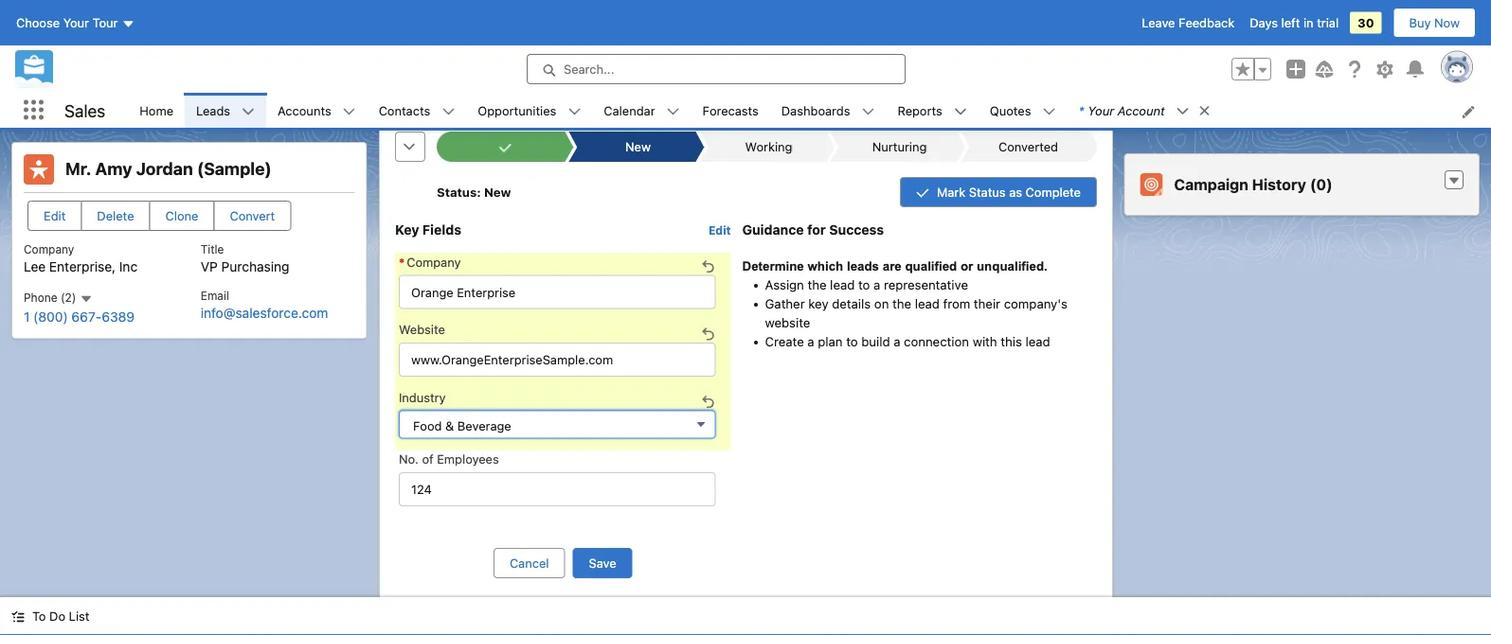 Task type: vqa. For each thing, say whether or not it's contained in the screenshot.
are
yes



Task type: locate. For each thing, give the bounding box(es) containing it.
reports list item
[[886, 93, 979, 128]]

a
[[873, 277, 880, 292], [807, 334, 814, 349], [893, 334, 900, 349]]

(sample)
[[197, 159, 272, 179]]

purchasing
[[221, 259, 289, 275]]

new inside path options 'list box'
[[625, 139, 650, 153]]

text default image inside accounts list item
[[343, 105, 356, 118]]

0 vertical spatial the
[[807, 277, 826, 292]]

1 horizontal spatial the
[[892, 296, 911, 311]]

1 vertical spatial to
[[846, 334, 858, 349]]

list
[[128, 93, 1491, 128]]

0 horizontal spatial status
[[436, 185, 476, 199]]

list item containing *
[[1067, 93, 1220, 128]]

your for tour
[[63, 16, 89, 30]]

employees
[[437, 452, 499, 466]]

text default image right leads
[[242, 105, 255, 118]]

reports link
[[886, 93, 954, 128]]

1 vertical spatial your
[[1088, 103, 1114, 117]]

0 horizontal spatial edit
[[44, 209, 66, 223]]

1 horizontal spatial your
[[1088, 103, 1114, 117]]

0 vertical spatial your
[[63, 16, 89, 30]]

1 horizontal spatial status
[[969, 185, 1005, 199]]

2 horizontal spatial a
[[893, 334, 900, 349]]

your inside list
[[1088, 103, 1114, 117]]

choose your tour button
[[15, 8, 136, 38]]

company up lee at the left top of the page
[[24, 243, 74, 256]]

list item
[[1067, 93, 1220, 128]]

your left tour
[[63, 16, 89, 30]]

1 vertical spatial the
[[892, 296, 911, 311]]

company down key fields
[[406, 254, 460, 268]]

1 horizontal spatial a
[[873, 277, 880, 292]]

campaign
[[1174, 176, 1249, 194]]

1 horizontal spatial lead
[[914, 296, 939, 311]]

text default image inside opportunities list item
[[568, 105, 581, 118]]

quotes link
[[979, 93, 1043, 128]]

text default image
[[1198, 104, 1211, 118], [242, 105, 255, 118], [862, 105, 875, 118], [11, 611, 25, 624]]

your left 'account'
[[1088, 103, 1114, 117]]

website
[[398, 322, 445, 336]]

the
[[807, 277, 826, 292], [892, 296, 911, 311]]

(800)
[[33, 309, 68, 325]]

text default image left 'to'
[[11, 611, 25, 624]]

Website url field
[[398, 342, 715, 376]]

0 vertical spatial lead
[[830, 277, 854, 292]]

to down leads
[[858, 277, 870, 292]]

0 vertical spatial edit
[[44, 209, 66, 223]]

connection
[[904, 334, 969, 349]]

* right quotes list item
[[1079, 103, 1084, 117]]

* down key
[[398, 254, 404, 268]]

a up the on
[[873, 277, 880, 292]]

info@salesforce.com
[[201, 305, 328, 321]]

status left as
[[969, 185, 1005, 199]]

food & beverage button
[[398, 410, 715, 438]]

edit inside button
[[44, 209, 66, 223]]

1 horizontal spatial new
[[625, 139, 650, 153]]

lead down the representative
[[914, 296, 939, 311]]

0 horizontal spatial company
[[24, 243, 74, 256]]

leads list item
[[185, 93, 266, 128]]

new right :
[[484, 185, 511, 199]]

edit link
[[708, 222, 731, 237]]

phone (2)
[[24, 291, 79, 305]]

text default image inside contacts list item
[[442, 105, 455, 118]]

beverage
[[457, 418, 511, 432]]

0 vertical spatial new
[[625, 139, 650, 153]]

success
[[829, 222, 884, 237]]

delete
[[97, 209, 134, 223]]

0 vertical spatial *
[[1079, 103, 1084, 117]]

2 horizontal spatial lead
[[1025, 334, 1050, 349]]

:
[[476, 185, 481, 199]]

2 vertical spatial lead
[[1025, 334, 1050, 349]]

buy
[[1409, 16, 1431, 30]]

to
[[858, 277, 870, 292], [846, 334, 858, 349]]

group
[[1232, 58, 1272, 81]]

*
[[1079, 103, 1084, 117], [398, 254, 404, 268]]

0 horizontal spatial your
[[63, 16, 89, 30]]

lead right "this"
[[1025, 334, 1050, 349]]

company inside company lee enterprise, inc
[[24, 243, 74, 256]]

status up fields
[[436, 185, 476, 199]]

your
[[63, 16, 89, 30], [1088, 103, 1114, 117]]

from
[[943, 296, 970, 311]]

convert
[[230, 209, 275, 223]]

home link
[[128, 93, 185, 128]]

save button
[[572, 548, 632, 578]]

new link
[[577, 131, 695, 162]]

food & beverage
[[413, 418, 511, 432]]

company
[[24, 243, 74, 256], [406, 254, 460, 268]]

now
[[1435, 16, 1460, 30]]

status : new
[[436, 185, 511, 199]]

leave feedback link
[[1142, 16, 1235, 30]]

plan
[[817, 334, 842, 349]]

lead up the details on the right of the page
[[830, 277, 854, 292]]

complete
[[1025, 185, 1081, 199]]

contacts list item
[[367, 93, 466, 128]]

a right build
[[893, 334, 900, 349]]

status inside mark status as complete button
[[969, 185, 1005, 199]]

to
[[32, 610, 46, 624]]

new down calendar list item
[[625, 139, 650, 153]]

No. of Employees text field
[[398, 472, 715, 506]]

edit button
[[27, 201, 82, 231]]

1 vertical spatial lead
[[914, 296, 939, 311]]

(2)
[[61, 291, 76, 305]]

cancel button
[[493, 548, 565, 578]]

create
[[765, 334, 804, 349]]

contacts link
[[367, 93, 442, 128]]

opportunities
[[478, 103, 556, 117]]

list containing home
[[128, 93, 1491, 128]]

new
[[625, 139, 650, 153], [484, 185, 511, 199]]

leave
[[1142, 16, 1175, 30]]

calendar list item
[[592, 93, 691, 128]]

clone button
[[149, 201, 215, 231]]

clone
[[165, 209, 198, 223]]

opportunities list item
[[466, 93, 592, 128]]

phone (2) button
[[24, 291, 93, 306]]

1 vertical spatial new
[[484, 185, 511, 199]]

with
[[972, 334, 997, 349]]

1 vertical spatial *
[[398, 254, 404, 268]]

industry
[[398, 390, 445, 404]]

* for *
[[398, 254, 404, 268]]

the right the on
[[892, 296, 911, 311]]

your for account
[[1088, 103, 1114, 117]]

text default image inside dashboards list item
[[862, 105, 875, 118]]

or
[[960, 258, 973, 273]]

1 horizontal spatial company
[[406, 254, 460, 268]]

your inside dropdown button
[[63, 16, 89, 30]]

0 horizontal spatial *
[[398, 254, 404, 268]]

edit left the guidance
[[708, 224, 731, 237]]

1 vertical spatial edit
[[708, 224, 731, 237]]

no. of employees
[[398, 452, 499, 466]]

1 horizontal spatial *
[[1079, 103, 1084, 117]]

nurturing link
[[838, 131, 956, 162]]

the up key
[[807, 277, 826, 292]]

text default image
[[343, 105, 356, 118], [442, 105, 455, 118], [568, 105, 581, 118], [667, 105, 680, 118], [1448, 174, 1461, 188], [79, 293, 93, 306]]

text default image inside to do list button
[[11, 611, 25, 624]]

search... button
[[527, 54, 906, 84]]

text default image for contacts
[[442, 105, 455, 118]]

working link
[[707, 131, 826, 162]]

left
[[1281, 16, 1300, 30]]

to right plan
[[846, 334, 858, 349]]

to do list
[[32, 610, 89, 624]]

edit down "lead" icon
[[44, 209, 66, 223]]

home
[[140, 103, 173, 117]]

text default image inside calendar list item
[[667, 105, 680, 118]]

None text field
[[398, 275, 715, 309]]

a left plan
[[807, 334, 814, 349]]

save
[[588, 556, 616, 570]]

0 vertical spatial to
[[858, 277, 870, 292]]

1
[[24, 309, 30, 325]]

buy now button
[[1393, 8, 1476, 38]]

lee
[[24, 259, 46, 275]]

convert button
[[214, 201, 291, 231]]

quotes
[[990, 103, 1031, 117]]

sales
[[64, 100, 105, 121]]

do
[[49, 610, 65, 624]]

text default image up the nurturing link
[[862, 105, 875, 118]]

for
[[807, 222, 826, 237]]



Task type: describe. For each thing, give the bounding box(es) containing it.
representative
[[883, 277, 968, 292]]

accounts link
[[266, 93, 343, 128]]

jordan
[[136, 159, 193, 179]]

text default image for calendar
[[667, 105, 680, 118]]

days
[[1250, 16, 1278, 30]]

1 (800) 667-6389 link
[[24, 309, 135, 325]]

history
[[1252, 176, 1306, 194]]

delete button
[[81, 201, 150, 231]]

title
[[201, 243, 224, 256]]

quotes list item
[[979, 93, 1067, 128]]

mark status as complete
[[937, 185, 1081, 199]]

cancel
[[509, 556, 549, 570]]

feedback
[[1179, 16, 1235, 30]]

their
[[973, 296, 1000, 311]]

leave feedback
[[1142, 16, 1235, 30]]

enterprise,
[[49, 259, 116, 275]]

0 horizontal spatial lead
[[830, 277, 854, 292]]

details
[[832, 296, 871, 311]]

calendar link
[[592, 93, 667, 128]]

working
[[745, 139, 792, 153]]

account
[[1118, 103, 1165, 117]]

dashboards link
[[770, 93, 862, 128]]

contacts
[[379, 103, 430, 117]]

667-
[[71, 309, 102, 325]]

opportunities link
[[466, 93, 568, 128]]

1 horizontal spatial edit
[[708, 224, 731, 237]]

determine which leads are qualified or unqualified. assign the lead to a representative gather key details on the lead from their company's website create a plan to build a connection with this lead
[[742, 258, 1067, 349]]

build
[[861, 334, 890, 349]]

choose
[[16, 16, 60, 30]]

mark
[[937, 185, 965, 199]]

gather
[[765, 296, 805, 311]]

guidance for success
[[742, 222, 884, 237]]

1 (800) 667-6389
[[24, 309, 135, 325]]

choose your tour
[[16, 16, 118, 30]]

company for company
[[406, 254, 460, 268]]

0 horizontal spatial the
[[807, 277, 826, 292]]

lead image
[[24, 154, 54, 185]]

6389
[[102, 309, 135, 325]]

accounts list item
[[266, 93, 367, 128]]

email
[[201, 289, 229, 302]]

accounts
[[278, 103, 331, 117]]

which
[[807, 258, 843, 273]]

0 horizontal spatial a
[[807, 334, 814, 349]]

in
[[1304, 16, 1314, 30]]

leads
[[846, 258, 879, 273]]

path options list box
[[436, 131, 1097, 162]]

30
[[1358, 16, 1374, 30]]

campaign history (0)
[[1174, 176, 1333, 194]]

forecasts link
[[691, 93, 770, 128]]

text default image right 'account'
[[1198, 104, 1211, 118]]

dashboards
[[781, 103, 850, 117]]

list
[[69, 610, 89, 624]]

forecasts
[[703, 103, 759, 117]]

text default image inside phone (2) popup button
[[79, 293, 93, 306]]

text default image for accounts
[[343, 105, 356, 118]]

buy now
[[1409, 16, 1460, 30]]

tour
[[92, 16, 118, 30]]

no.
[[398, 452, 418, 466]]

leads
[[196, 103, 230, 117]]

company's
[[1004, 296, 1067, 311]]

key fields
[[395, 222, 461, 237]]

inc
[[119, 259, 138, 275]]

dashboards list item
[[770, 93, 886, 128]]

calendar
[[604, 103, 655, 117]]

leads link
[[185, 93, 242, 128]]

qualified
[[905, 258, 957, 273]]

company for company lee enterprise, inc
[[24, 243, 74, 256]]

phone
[[24, 291, 57, 305]]

key
[[395, 222, 419, 237]]

vp
[[201, 259, 218, 275]]

this
[[1000, 334, 1022, 349]]

email info@salesforce.com
[[201, 289, 328, 321]]

0 horizontal spatial new
[[484, 185, 511, 199]]

trial
[[1317, 16, 1339, 30]]

key
[[808, 296, 828, 311]]

mark status as complete button
[[900, 177, 1097, 207]]

* for * your account
[[1079, 103, 1084, 117]]

title vp purchasing
[[201, 243, 289, 275]]

fields
[[422, 222, 461, 237]]

search...
[[564, 62, 614, 76]]

(0)
[[1310, 176, 1333, 194]]

text default image inside the leads list item
[[242, 105, 255, 118]]

days left in trial
[[1250, 16, 1339, 30]]

text default image for opportunities
[[568, 105, 581, 118]]

assign
[[765, 277, 804, 292]]

determine
[[742, 258, 804, 273]]



